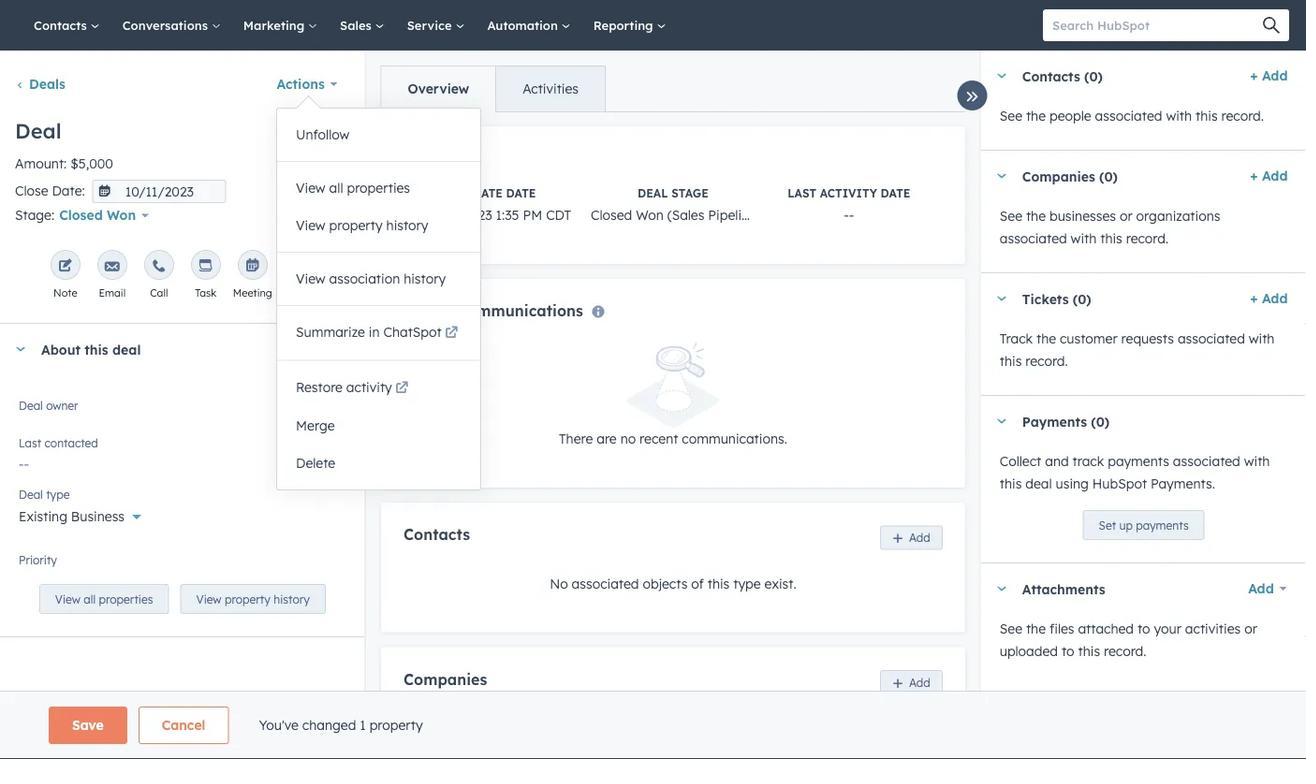 Task type: vqa. For each thing, say whether or not it's contained in the screenshot.
Account Setup account
no



Task type: describe. For each thing, give the bounding box(es) containing it.
closed won button
[[54, 203, 161, 228]]

set up payments
[[1099, 518, 1189, 532]]

1 horizontal spatial view all properties link
[[277, 170, 480, 207]]

deal for deal type
[[19, 488, 43, 502]]

1 - from the left
[[844, 207, 849, 223]]

0 vertical spatial view property history
[[296, 217, 428, 234]]

won inside deal stage closed won (sales pipeline)
[[636, 207, 663, 223]]

no associated objects of this type exist.
[[549, 576, 796, 592]]

payments (0)
[[1022, 413, 1110, 430]]

10/19/2023
[[423, 207, 492, 223]]

caret image for companies
[[996, 174, 1007, 178]]

hubspot
[[1092, 476, 1147, 492]]

unfollow
[[296, 126, 350, 143]]

(sales
[[667, 207, 704, 223]]

files
[[1049, 621, 1074, 637]]

communications.
[[682, 431, 787, 447]]

closed inside popup button
[[59, 207, 103, 224]]

companies (0) button
[[981, 151, 1243, 201]]

contacted
[[45, 436, 98, 450]]

won inside closed won popup button
[[107, 207, 136, 224]]

caret image for about
[[15, 347, 26, 352]]

1 horizontal spatial to
[[1137, 621, 1150, 637]]

2 vertical spatial contacts
[[403, 526, 470, 544]]

2 vertical spatial property
[[370, 717, 423, 734]]

you've changed 1 property
[[259, 717, 423, 734]]

more image
[[292, 260, 307, 275]]

date inside last activity date --
[[880, 186, 910, 200]]

closed won
[[59, 207, 136, 224]]

no
[[620, 431, 636, 447]]

add button
[[1236, 570, 1288, 608]]

caret image inside attachments dropdown button
[[996, 587, 1007, 591]]

record. inside the see the files attached to your activities or uploaded to this record.
[[1104, 643, 1146, 660]]

activities
[[1185, 621, 1241, 637]]

delete
[[296, 455, 335, 472]]

cancel button
[[138, 707, 229, 745]]

track
[[1072, 453, 1104, 470]]

no owner button
[[19, 395, 346, 426]]

reporting link
[[582, 0, 678, 51]]

option
[[79, 560, 119, 577]]

last activity date --
[[787, 186, 910, 223]]

see for see the files attached to your activities or uploaded to this record.
[[1000, 621, 1022, 637]]

deal for deal stage closed won (sales pipeline)
[[637, 186, 668, 200]]

1 horizontal spatial type
[[733, 576, 761, 592]]

marketing
[[243, 17, 308, 33]]

last for last activity date --
[[787, 186, 816, 200]]

companies for companies (0)
[[1022, 168, 1095, 184]]

there are no recent communications.
[[559, 431, 787, 447]]

create date 10/19/2023 1:35 pm cdt
[[423, 186, 571, 223]]

deal owner
[[19, 399, 78, 413]]

note
[[53, 287, 77, 300]]

business
[[71, 509, 125, 525]]

associated left objects
[[571, 576, 639, 592]]

+ for see the businesses or organizations associated with this record.
[[1250, 168, 1258, 184]]

1 link opens in a new window image from the top
[[445, 323, 458, 345]]

+ add for see the businesses or organizations associated with this record.
[[1250, 168, 1288, 184]]

select an option
[[19, 560, 119, 577]]

date:
[[52, 183, 85, 199]]

deal inside dropdown button
[[112, 341, 141, 358]]

0 horizontal spatial properties
[[99, 593, 153, 607]]

companies for companies
[[403, 670, 487, 689]]

0 horizontal spatial view all properties link
[[39, 585, 169, 615]]

requests
[[1121, 331, 1174, 347]]

view all properties for view all properties link to the right
[[296, 180, 410, 196]]

closed inside deal stage closed won (sales pipeline)
[[590, 207, 632, 223]]

track
[[1000, 331, 1033, 347]]

pm
[[523, 207, 542, 223]]

deal type
[[19, 488, 70, 502]]

view association history link
[[277, 260, 480, 298]]

uploaded
[[1000, 643, 1058, 660]]

deals link
[[15, 76, 65, 92]]

automation
[[487, 17, 562, 33]]

an
[[60, 560, 75, 577]]

(0) for payments (0)
[[1091, 413, 1110, 430]]

view all properties for the left view all properties link
[[55, 593, 153, 607]]

or inside "see the businesses or organizations associated with this record."
[[1120, 208, 1132, 224]]

0 vertical spatial view property history link
[[277, 207, 480, 244]]

(0) for companies (0)
[[1099, 168, 1118, 184]]

MM/DD/YYYY text field
[[92, 180, 226, 203]]

amount : $5,000
[[15, 155, 113, 172]]

meeting image
[[245, 260, 260, 275]]

summarize
[[296, 324, 365, 340]]

view association history
[[296, 271, 446, 287]]

existing business button
[[19, 498, 346, 529]]

the for customer
[[1036, 331, 1056, 347]]

the for files
[[1026, 621, 1046, 637]]

2 vertical spatial history
[[274, 593, 310, 607]]

people
[[1049, 108, 1091, 124]]

with inside track the customer requests associated with this record.
[[1249, 331, 1275, 347]]

sales link
[[329, 0, 396, 51]]

service link
[[396, 0, 476, 51]]

you've
[[259, 717, 299, 734]]

restore activity
[[296, 379, 392, 395]]

+ for track the customer requests associated with this record.
[[1250, 290, 1258, 307]]

actions
[[277, 76, 325, 92]]

:
[[64, 155, 67, 172]]

chatspot
[[383, 324, 442, 340]]

+ add for track the customer requests associated with this record.
[[1250, 290, 1288, 307]]

stage:
[[15, 207, 54, 223]]

automation link
[[476, 0, 582, 51]]

1
[[360, 717, 366, 734]]

select an option button
[[19, 550, 346, 581]]

are
[[596, 431, 616, 447]]

0 vertical spatial property
[[329, 217, 383, 234]]

2 link opens in a new window image from the top
[[445, 327, 458, 340]]

deal for deal owner
[[19, 399, 43, 413]]

objects
[[642, 576, 687, 592]]

1 vertical spatial property
[[225, 593, 271, 607]]

tickets
[[1022, 291, 1069, 307]]

set
[[1099, 518, 1116, 532]]

communications
[[459, 302, 583, 320]]

about this deal
[[41, 341, 141, 358]]

1 vertical spatial history
[[404, 271, 446, 287]]

see the people associated with this record.
[[1000, 108, 1264, 124]]

call
[[150, 287, 168, 300]]

navigation containing overview
[[381, 66, 606, 112]]

businesses
[[1049, 208, 1116, 224]]

payments inside 'collect and track payments associated with this deal using hubspot payments.'
[[1108, 453, 1169, 470]]

email image
[[105, 260, 120, 275]]

merge button
[[277, 407, 480, 445]]

$5,000
[[70, 155, 113, 172]]

tickets (0)
[[1022, 291, 1091, 307]]

record. inside "see the businesses or organizations associated with this record."
[[1126, 230, 1169, 247]]

add button for contacts
[[880, 526, 942, 550]]



Task type: locate. For each thing, give the bounding box(es) containing it.
1 vertical spatial properties
[[99, 593, 153, 607]]

caret image inside 'tickets (0)' dropdown button
[[996, 296, 1007, 301]]

add inside popup button
[[1248, 581, 1274, 597]]

set up payments link
[[1083, 510, 1205, 540]]

caret image inside contacts (0) dropdown button
[[996, 74, 1007, 78]]

(0) up businesses
[[1099, 168, 1118, 184]]

the left people
[[1026, 108, 1046, 124]]

2 vertical spatial +
[[1250, 290, 1258, 307]]

1 horizontal spatial no
[[549, 576, 568, 592]]

companies
[[1022, 168, 1095, 184], [403, 670, 487, 689]]

link opens in a new window image
[[395, 377, 409, 400], [395, 382, 409, 395]]

save button
[[49, 707, 127, 745]]

property down 'select an option' popup button
[[225, 593, 271, 607]]

task image
[[198, 260, 213, 275]]

of
[[691, 576, 704, 592]]

using
[[1056, 476, 1089, 492]]

the for businesses
[[1026, 208, 1046, 224]]

type left exist.
[[733, 576, 761, 592]]

1 vertical spatial view all properties link
[[39, 585, 169, 615]]

view property history link down 'select an option' popup button
[[180, 585, 326, 615]]

(0) inside "dropdown button"
[[1099, 168, 1118, 184]]

no for no associated objects of this type exist.
[[549, 576, 568, 592]]

properties down option
[[99, 593, 153, 607]]

associated up payments.
[[1173, 453, 1240, 470]]

unfollow button
[[277, 116, 480, 154]]

associated down contacts (0) dropdown button
[[1095, 108, 1162, 124]]

type up existing business
[[46, 488, 70, 502]]

0 horizontal spatial deal
[[112, 341, 141, 358]]

1 vertical spatial deal
[[1025, 476, 1052, 492]]

menu
[[888, 0, 1284, 7]]

1 vertical spatial type
[[733, 576, 761, 592]]

see for see the people associated with this record.
[[1000, 108, 1022, 124]]

tickets (0) button
[[981, 273, 1243, 324]]

history
[[386, 217, 428, 234], [404, 271, 446, 287], [274, 593, 310, 607]]

associated inside track the customer requests associated with this record.
[[1178, 331, 1245, 347]]

2 add button from the top
[[880, 670, 942, 695]]

existing
[[19, 509, 67, 525]]

with inside 'collect and track payments associated with this deal using hubspot payments.'
[[1244, 453, 1270, 470]]

property right the 1 on the bottom of page
[[370, 717, 423, 734]]

2 link opens in a new window image from the top
[[395, 382, 409, 395]]

caret image for tickets
[[996, 296, 1007, 301]]

to
[[1137, 621, 1150, 637], [1062, 643, 1074, 660]]

existing business
[[19, 509, 125, 525]]

track the customer requests associated with this record.
[[1000, 331, 1275, 369]]

-
[[844, 207, 849, 223], [849, 207, 854, 223]]

reporting
[[594, 17, 657, 33]]

note image
[[58, 260, 73, 275]]

see
[[1000, 108, 1022, 124], [1000, 208, 1022, 224], [1000, 621, 1022, 637]]

payments inside set up payments link
[[1136, 518, 1189, 532]]

view for view all properties link to the right
[[296, 180, 326, 196]]

view property history link
[[277, 207, 480, 244], [180, 585, 326, 615]]

won left (sales
[[636, 207, 663, 223]]

caret image
[[996, 74, 1007, 78], [996, 174, 1007, 178], [996, 296, 1007, 301], [15, 347, 26, 352], [996, 587, 1007, 591]]

contacts for contacts link
[[34, 17, 91, 33]]

customer
[[1060, 331, 1117, 347]]

restore
[[296, 379, 343, 395]]

0 vertical spatial add button
[[880, 526, 942, 550]]

contacts up people
[[1022, 68, 1080, 84]]

3 + add from the top
[[1250, 290, 1288, 307]]

payments up hubspot
[[1108, 453, 1169, 470]]

0 vertical spatial or
[[1120, 208, 1132, 224]]

+ add button for see the people associated with this record.
[[1250, 65, 1288, 87]]

0 vertical spatial contacts
[[34, 17, 91, 33]]

2 vertical spatial see
[[1000, 621, 1022, 637]]

see up uploaded on the right of the page
[[1000, 621, 1022, 637]]

(0) for contacts (0)
[[1084, 68, 1103, 84]]

2 date from the left
[[880, 186, 910, 200]]

1 horizontal spatial deal
[[1025, 476, 1052, 492]]

owner inside popup button
[[41, 406, 78, 422]]

contacts (0)
[[1022, 68, 1103, 84]]

collect
[[1000, 453, 1041, 470]]

0 vertical spatial properties
[[347, 180, 410, 196]]

date inside create date 10/19/2023 1:35 pm cdt
[[506, 186, 536, 200]]

contacts link
[[22, 0, 111, 51]]

deal left stage
[[637, 186, 668, 200]]

1 horizontal spatial contacts
[[403, 526, 470, 544]]

deal stage closed won (sales pipeline)
[[590, 186, 761, 223]]

caret image left companies (0)
[[996, 174, 1007, 178]]

0 vertical spatial view all properties
[[296, 180, 410, 196]]

caret image inside the companies (0) "dropdown button"
[[996, 174, 1007, 178]]

view all properties down unfollow button
[[296, 180, 410, 196]]

0 vertical spatial companies
[[1022, 168, 1095, 184]]

2 closed from the left
[[59, 207, 103, 224]]

view all properties down option
[[55, 593, 153, 607]]

1 vertical spatial view all properties
[[55, 593, 153, 607]]

or right activities
[[1244, 621, 1257, 637]]

the right track at top
[[1036, 331, 1056, 347]]

0 vertical spatial history
[[386, 217, 428, 234]]

owner for no owner
[[41, 406, 78, 422]]

exist.
[[764, 576, 796, 592]]

1 horizontal spatial last
[[787, 186, 816, 200]]

this inside the see the files attached to your activities or uploaded to this record.
[[1078, 643, 1100, 660]]

1 horizontal spatial companies
[[1022, 168, 1095, 184]]

1 vertical spatial + add
[[1250, 168, 1288, 184]]

owner for deal owner
[[46, 399, 78, 413]]

see inside "see the businesses or organizations associated with this record."
[[1000, 208, 1022, 224]]

2 + from the top
[[1250, 168, 1258, 184]]

1 horizontal spatial properties
[[347, 180, 410, 196]]

caret image for contacts
[[996, 74, 1007, 78]]

0 vertical spatial to
[[1137, 621, 1150, 637]]

deal up last contacted
[[19, 399, 43, 413]]

3 see from the top
[[1000, 621, 1022, 637]]

0 horizontal spatial or
[[1120, 208, 1132, 224]]

+ add for see the people associated with this record.
[[1250, 67, 1288, 84]]

1 + add button from the top
[[1250, 65, 1288, 87]]

contacts up deals
[[34, 17, 91, 33]]

contacts down delete button
[[403, 526, 470, 544]]

associated
[[1095, 108, 1162, 124], [1000, 230, 1067, 247], [1178, 331, 1245, 347], [1173, 453, 1240, 470], [571, 576, 639, 592]]

1 closed from the left
[[590, 207, 632, 223]]

deal down email
[[112, 341, 141, 358]]

last for last contacted
[[19, 436, 41, 450]]

contacts
[[34, 17, 91, 33], [1022, 68, 1080, 84], [403, 526, 470, 544]]

see left people
[[1000, 108, 1022, 124]]

the for people
[[1026, 108, 1046, 124]]

see the businesses or organizations associated with this record.
[[1000, 208, 1220, 247]]

your
[[1154, 621, 1181, 637]]

no for no owner
[[19, 406, 37, 422]]

all for view all properties link to the right
[[329, 180, 343, 196]]

search button
[[1254, 9, 1290, 41]]

(0) up track
[[1091, 413, 1110, 430]]

3 + add button from the top
[[1250, 288, 1288, 310]]

view all properties link down unfollow button
[[277, 170, 480, 207]]

view left association
[[296, 271, 326, 287]]

owner
[[46, 399, 78, 413], [41, 406, 78, 422]]

+ add
[[1250, 67, 1288, 84], [1250, 168, 1288, 184], [1250, 290, 1288, 307]]

conversations link
[[111, 0, 232, 51]]

summarize in chatspot
[[296, 324, 442, 340]]

0 horizontal spatial companies
[[403, 670, 487, 689]]

collect and track payments associated with this deal using hubspot payments.
[[1000, 453, 1270, 492]]

1 vertical spatial to
[[1062, 643, 1074, 660]]

attached
[[1078, 621, 1134, 637]]

2 vertical spatial + add button
[[1250, 288, 1288, 310]]

1 horizontal spatial won
[[636, 207, 663, 223]]

1 vertical spatial all
[[84, 593, 96, 607]]

activities link
[[496, 66, 605, 111]]

view down an
[[55, 593, 81, 607]]

view up more icon
[[296, 217, 326, 234]]

1 vertical spatial no
[[549, 576, 568, 592]]

0 vertical spatial +
[[1250, 67, 1258, 84]]

activity
[[346, 379, 392, 395]]

caret image up track at top
[[996, 296, 1007, 301]]

view for view association history link
[[296, 271, 326, 287]]

0 vertical spatial view all properties link
[[277, 170, 480, 207]]

1 vertical spatial payments
[[1136, 518, 1189, 532]]

this inside track the customer requests associated with this record.
[[1000, 353, 1022, 369]]

associated inside 'collect and track payments associated with this deal using hubspot payments.'
[[1173, 453, 1240, 470]]

all down option
[[84, 593, 96, 607]]

property
[[329, 217, 383, 234], [225, 593, 271, 607], [370, 717, 423, 734]]

date right activity
[[880, 186, 910, 200]]

0 vertical spatial + add button
[[1250, 65, 1288, 87]]

0 horizontal spatial won
[[107, 207, 136, 224]]

deal up existing
[[19, 488, 43, 502]]

conversations
[[122, 17, 211, 33]]

the up uploaded on the right of the page
[[1026, 621, 1046, 637]]

0 horizontal spatial date
[[506, 186, 536, 200]]

navigation
[[381, 66, 606, 112]]

close date:
[[15, 183, 85, 199]]

caret image left contacts (0) in the right top of the page
[[996, 74, 1007, 78]]

0 vertical spatial type
[[46, 488, 70, 502]]

(0) inside dropdown button
[[1084, 68, 1103, 84]]

view all properties link
[[277, 170, 480, 207], [39, 585, 169, 615]]

caret image
[[996, 419, 1007, 424]]

close
[[15, 183, 48, 199]]

won down "mm/dd/yyyy" text box
[[107, 207, 136, 224]]

0 horizontal spatial all
[[84, 593, 96, 607]]

1 won from the left
[[636, 207, 663, 223]]

recent
[[639, 431, 678, 447]]

view property history
[[296, 217, 428, 234], [196, 593, 310, 607]]

overview link
[[382, 66, 496, 111]]

contacts inside dropdown button
[[1022, 68, 1080, 84]]

this inside 'collect and track payments associated with this deal using hubspot payments.'
[[1000, 476, 1022, 492]]

priority
[[19, 553, 57, 567]]

this inside dropdown button
[[85, 341, 108, 358]]

2 + add button from the top
[[1250, 165, 1288, 187]]

closed
[[590, 207, 632, 223], [59, 207, 103, 224]]

Last contacted text field
[[19, 447, 346, 477]]

1 vertical spatial view property history
[[196, 593, 310, 607]]

closed down date: at the left top
[[59, 207, 103, 224]]

1 horizontal spatial all
[[329, 180, 343, 196]]

date
[[506, 186, 536, 200], [880, 186, 910, 200]]

contacts for contacts (0)
[[1022, 68, 1080, 84]]

0 vertical spatial no
[[19, 406, 37, 422]]

(0) right tickets
[[1073, 291, 1091, 307]]

0 vertical spatial payments
[[1108, 453, 1169, 470]]

1 vertical spatial view property history link
[[180, 585, 326, 615]]

task
[[195, 287, 217, 300]]

call image
[[152, 260, 167, 275]]

all down unfollow
[[329, 180, 343, 196]]

1 horizontal spatial view all properties
[[296, 180, 410, 196]]

1 add button from the top
[[880, 526, 942, 550]]

view property history up association
[[296, 217, 428, 234]]

companies (0)
[[1022, 168, 1118, 184]]

view all properties
[[296, 180, 410, 196], [55, 593, 153, 607]]

deal up amount
[[15, 118, 61, 144]]

see for see the businesses or organizations associated with this record.
[[1000, 208, 1022, 224]]

the inside the see the files attached to your activities or uploaded to this record.
[[1026, 621, 1046, 637]]

payments
[[1022, 413, 1087, 430]]

view down 'select an option' popup button
[[196, 593, 222, 607]]

recent communications
[[403, 302, 583, 320]]

the inside track the customer requests associated with this record.
[[1036, 331, 1056, 347]]

3 + from the top
[[1250, 290, 1258, 307]]

about
[[41, 341, 81, 358]]

to left your
[[1137, 621, 1150, 637]]

0 horizontal spatial last
[[19, 436, 41, 450]]

2 vertical spatial + add
[[1250, 290, 1288, 307]]

see down companies (0)
[[1000, 208, 1022, 224]]

+ for see the people associated with this record.
[[1250, 67, 1258, 84]]

0 vertical spatial last
[[787, 186, 816, 200]]

select
[[19, 560, 56, 577]]

meeting
[[233, 287, 272, 300]]

0 vertical spatial deal
[[112, 341, 141, 358]]

last
[[787, 186, 816, 200], [19, 436, 41, 450]]

1 see from the top
[[1000, 108, 1022, 124]]

0 horizontal spatial type
[[46, 488, 70, 502]]

with inside "see the businesses or organizations associated with this record."
[[1071, 230, 1097, 247]]

organizations
[[1136, 208, 1220, 224]]

1 vertical spatial + add button
[[1250, 165, 1288, 187]]

0 horizontal spatial no
[[19, 406, 37, 422]]

associated right the requests on the right of the page
[[1178, 331, 1245, 347]]

last inside last activity date --
[[787, 186, 816, 200]]

+ add button for track the customer requests associated with this record.
[[1250, 288, 1288, 310]]

0 vertical spatial all
[[329, 180, 343, 196]]

marketing link
[[232, 0, 329, 51]]

all for the left view all properties link
[[84, 593, 96, 607]]

2 see from the top
[[1000, 208, 1022, 224]]

summarize in chatspot link
[[277, 314, 480, 353]]

0 horizontal spatial view all properties
[[55, 593, 153, 607]]

associated inside "see the businesses or organizations associated with this record."
[[1000, 230, 1067, 247]]

or inside the see the files attached to your activities or uploaded to this record.
[[1244, 621, 1257, 637]]

1 link opens in a new window image from the top
[[395, 377, 409, 400]]

1 vertical spatial contacts
[[1022, 68, 1080, 84]]

in
[[369, 324, 380, 340]]

property up association
[[329, 217, 383, 234]]

see the files attached to your activities or uploaded to this record.
[[1000, 621, 1257, 660]]

+ add button for see the businesses or organizations associated with this record.
[[1250, 165, 1288, 187]]

1 vertical spatial or
[[1244, 621, 1257, 637]]

0 horizontal spatial closed
[[59, 207, 103, 224]]

2 horizontal spatial contacts
[[1022, 68, 1080, 84]]

cancel
[[162, 717, 205, 734]]

view down unfollow
[[296, 180, 326, 196]]

view all properties link down option
[[39, 585, 169, 615]]

1 date from the left
[[506, 186, 536, 200]]

recent
[[403, 302, 454, 320]]

0 horizontal spatial to
[[1062, 643, 1074, 660]]

merge
[[296, 418, 335, 434]]

email
[[99, 287, 126, 300]]

the left businesses
[[1026, 208, 1046, 224]]

closed right cdt
[[590, 207, 632, 223]]

1 vertical spatial last
[[19, 436, 41, 450]]

this inside "see the businesses or organizations associated with this record."
[[1100, 230, 1122, 247]]

1 vertical spatial add button
[[880, 670, 942, 695]]

see inside the see the files attached to your activities or uploaded to this record.
[[1000, 621, 1022, 637]]

1 + add from the top
[[1250, 67, 1288, 84]]

deal down collect
[[1025, 476, 1052, 492]]

up
[[1119, 518, 1133, 532]]

associated down businesses
[[1000, 230, 1067, 247]]

view for the left view all properties link
[[55, 593, 81, 607]]

date up pm
[[506, 186, 536, 200]]

0 vertical spatial see
[[1000, 108, 1022, 124]]

view property history link up view association history link
[[277, 207, 480, 244]]

no
[[19, 406, 37, 422], [549, 576, 568, 592]]

(0) up people
[[1084, 68, 1103, 84]]

cdt
[[546, 207, 571, 223]]

caret image left attachments
[[996, 587, 1007, 591]]

1 vertical spatial +
[[1250, 168, 1258, 184]]

deal inside 'collect and track payments associated with this deal using hubspot payments.'
[[1025, 476, 1052, 492]]

last contacted
[[19, 436, 98, 450]]

no inside popup button
[[19, 406, 37, 422]]

1 horizontal spatial closed
[[590, 207, 632, 223]]

(0) for tickets (0)
[[1073, 291, 1091, 307]]

1 horizontal spatial or
[[1244, 621, 1257, 637]]

1 vertical spatial companies
[[403, 670, 487, 689]]

to down files
[[1062, 643, 1074, 660]]

0 vertical spatial + add
[[1250, 67, 1288, 84]]

2 won from the left
[[107, 207, 136, 224]]

delete button
[[277, 445, 480, 482]]

caret image left about
[[15, 347, 26, 352]]

deals
[[29, 76, 65, 92]]

or down the companies (0) "dropdown button"
[[1120, 208, 1132, 224]]

search image
[[1263, 17, 1280, 34]]

record. inside track the customer requests associated with this record.
[[1025, 353, 1068, 369]]

deal inside deal stage closed won (sales pipeline)
[[637, 186, 668, 200]]

2 + add from the top
[[1250, 168, 1288, 184]]

service
[[407, 17, 456, 33]]

activities
[[523, 81, 579, 97]]

view property history down 'select an option' popup button
[[196, 593, 310, 607]]

1:35
[[496, 207, 519, 223]]

more
[[287, 287, 312, 300]]

this
[[1196, 108, 1218, 124], [1100, 230, 1122, 247], [85, 341, 108, 358], [1000, 353, 1022, 369], [1000, 476, 1022, 492], [707, 576, 729, 592], [1078, 643, 1100, 660]]

1 + from the top
[[1250, 67, 1258, 84]]

2 - from the left
[[849, 207, 854, 223]]

link opens in a new window image
[[445, 323, 458, 345], [445, 327, 458, 340]]

the inside "see the businesses or organizations associated with this record."
[[1026, 208, 1046, 224]]

no owner
[[19, 406, 78, 422]]

properties down unfollow button
[[347, 180, 410, 196]]

1 vertical spatial see
[[1000, 208, 1022, 224]]

Search HubSpot search field
[[1043, 9, 1273, 41]]

caret image inside about this deal dropdown button
[[15, 347, 26, 352]]

changed
[[302, 717, 356, 734]]

companies inside "dropdown button"
[[1022, 168, 1095, 184]]

last down "no owner"
[[19, 436, 41, 450]]

payments right up
[[1136, 518, 1189, 532]]

add button for companies
[[880, 670, 942, 695]]

0 horizontal spatial contacts
[[34, 17, 91, 33]]

deal for deal
[[15, 118, 61, 144]]

1 horizontal spatial date
[[880, 186, 910, 200]]

last left activity
[[787, 186, 816, 200]]



